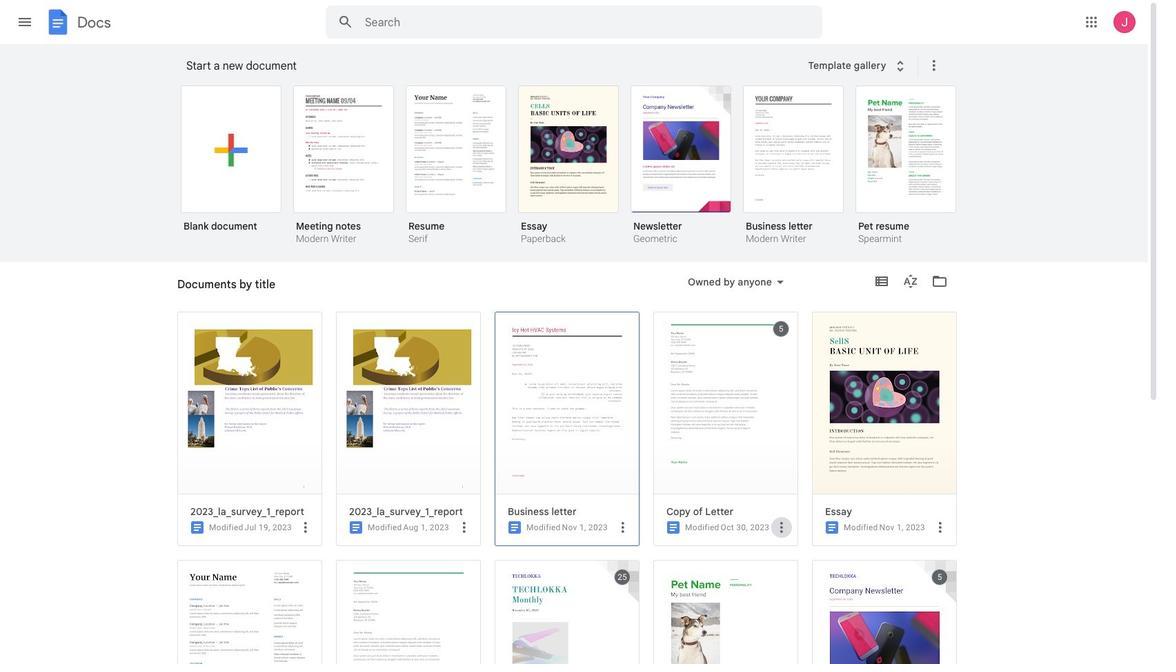 Task type: locate. For each thing, give the bounding box(es) containing it.
0 horizontal spatial last opened by me nov 1, 2023 element
[[562, 523, 608, 533]]

1 medium image from the left
[[189, 520, 206, 536]]

2 more actions. popup button. image from the left
[[615, 520, 632, 536]]

1 last opened by me nov 1, 2023 element from the left
[[562, 523, 608, 533]]

last opened by me nov 1, 2023 element down 'business letter google docs' element
[[562, 523, 608, 533]]

0 horizontal spatial medium image
[[189, 520, 206, 536]]

1 medium image from the left
[[348, 520, 365, 536]]

2 medium image from the left
[[824, 520, 841, 536]]

list box
[[181, 83, 975, 263], [177, 312, 971, 665]]

2023_la_survey_1_report google docs element up last opened by me jul 19, 2023 element at the left bottom of page
[[191, 506, 316, 519]]

last opened by me nov 1, 2023 element
[[562, 523, 608, 533], [880, 523, 926, 533]]

3 more actions. popup button. image from the left
[[933, 520, 949, 536]]

0 horizontal spatial medium image
[[348, 520, 365, 536]]

0 horizontal spatial 2023_la_survey_1_report google docs element
[[191, 506, 316, 519]]

medium image for last opened by me aug 1, 2023 element
[[348, 520, 365, 536]]

3 medium image from the left
[[666, 520, 682, 536]]

1 vertical spatial heading
[[177, 262, 276, 307]]

2 horizontal spatial more actions. popup button. image
[[933, 520, 949, 536]]

1 horizontal spatial medium image
[[824, 520, 841, 536]]

None search field
[[326, 6, 823, 39]]

last opened by me nov 1, 2023 element for 'business letter google docs' element
[[562, 523, 608, 533]]

more actions. popup button. image
[[298, 520, 314, 536], [615, 520, 632, 536], [933, 520, 949, 536]]

option
[[181, 86, 282, 242], [293, 86, 394, 246], [406, 86, 507, 246], [519, 86, 619, 246], [631, 86, 732, 246], [744, 86, 844, 246], [856, 86, 957, 246], [177, 312, 322, 547], [336, 312, 481, 547], [495, 312, 640, 547], [654, 312, 799, 547], [813, 312, 958, 547]]

2 last opened by me nov 1, 2023 element from the left
[[880, 523, 926, 533]]

last opened by me oct 30, 2023 element
[[721, 523, 770, 533]]

heading
[[186, 44, 800, 88], [177, 262, 276, 307]]

2023_la_survey_1_report google docs element up last opened by me aug 1, 2023 element
[[349, 506, 475, 519]]

1 horizontal spatial last opened by me nov 1, 2023 element
[[880, 523, 926, 533]]

medium image
[[189, 520, 206, 536], [824, 520, 841, 536]]

last opened by me nov 1, 2023 element down essay google docs element
[[880, 523, 926, 533]]

2023_la_survey_1_report google docs element
[[191, 506, 316, 519], [349, 506, 475, 519]]

more actions. popup button. image for the 2023_la_survey_1_report google docs element corresponding to last opened by me jul 19, 2023 element at the left bottom of page
[[298, 520, 314, 536]]

2 medium image from the left
[[507, 520, 523, 536]]

more actions. popup button. image down 'business letter google docs' element
[[615, 520, 632, 536]]

list view image
[[874, 273, 891, 290]]

2 2023_la_survey_1_report google docs element from the left
[[349, 506, 475, 519]]

1 2023_la_survey_1_report google docs element from the left
[[191, 506, 316, 519]]

1 more actions. popup button. image from the left
[[298, 520, 314, 536]]

1 horizontal spatial more actions. popup button. image
[[615, 520, 632, 536]]

last opened by me nov 1, 2023 element for essay google docs element
[[880, 523, 926, 533]]

2 horizontal spatial medium image
[[666, 520, 682, 536]]

medium image for essay google docs element
[[824, 520, 841, 536]]

more actions. popup button. image down essay google docs element
[[933, 520, 949, 536]]

more actions. popup button. image right last opened by me jul 19, 2023 element at the left bottom of page
[[298, 520, 314, 536]]

1 horizontal spatial medium image
[[507, 520, 523, 536]]

0 horizontal spatial more actions. popup button. image
[[298, 520, 314, 536]]

medium image
[[348, 520, 365, 536], [507, 520, 523, 536], [666, 520, 682, 536]]

1 horizontal spatial 2023_la_survey_1_report google docs element
[[349, 506, 475, 519]]



Task type: describe. For each thing, give the bounding box(es) containing it.
template gallery image
[[893, 58, 909, 75]]

more actions. popup button. image for essay google docs element
[[933, 520, 949, 536]]

medium image for the 2023_la_survey_1_report google docs element corresponding to last opened by me jul 19, 2023 element at the left bottom of page
[[189, 520, 206, 536]]

last opened by me jul 19, 2023 element
[[245, 523, 292, 533]]

more actions. popup button. image for 'business letter google docs' element
[[615, 520, 632, 536]]

business letter google docs element
[[508, 506, 634, 519]]

copy of letter google docs element
[[667, 506, 793, 519]]

0 vertical spatial heading
[[186, 44, 800, 88]]

0 vertical spatial list box
[[181, 83, 975, 263]]

essay google docs element
[[826, 506, 951, 519]]

more actions. image
[[924, 57, 943, 74]]

search image
[[332, 8, 360, 36]]

last opened by me aug 1, 2023 element
[[404, 523, 449, 533]]

Search bar text field
[[365, 16, 788, 30]]

2023_la_survey_1_report google docs element for last opened by me aug 1, 2023 element
[[349, 506, 475, 519]]

1 vertical spatial list box
[[177, 312, 971, 665]]

medium image for last opened by me oct 30, 2023 element
[[666, 520, 682, 536]]

2023_la_survey_1_report google docs element for last opened by me jul 19, 2023 element at the left bottom of page
[[191, 506, 316, 519]]

more actions. popup button. image
[[456, 520, 473, 536]]

main menu image
[[17, 14, 33, 30]]



Task type: vqa. For each thing, say whether or not it's contained in the screenshot.
Business letter Google Docs element's More actions. Popup button. "icon"
yes



